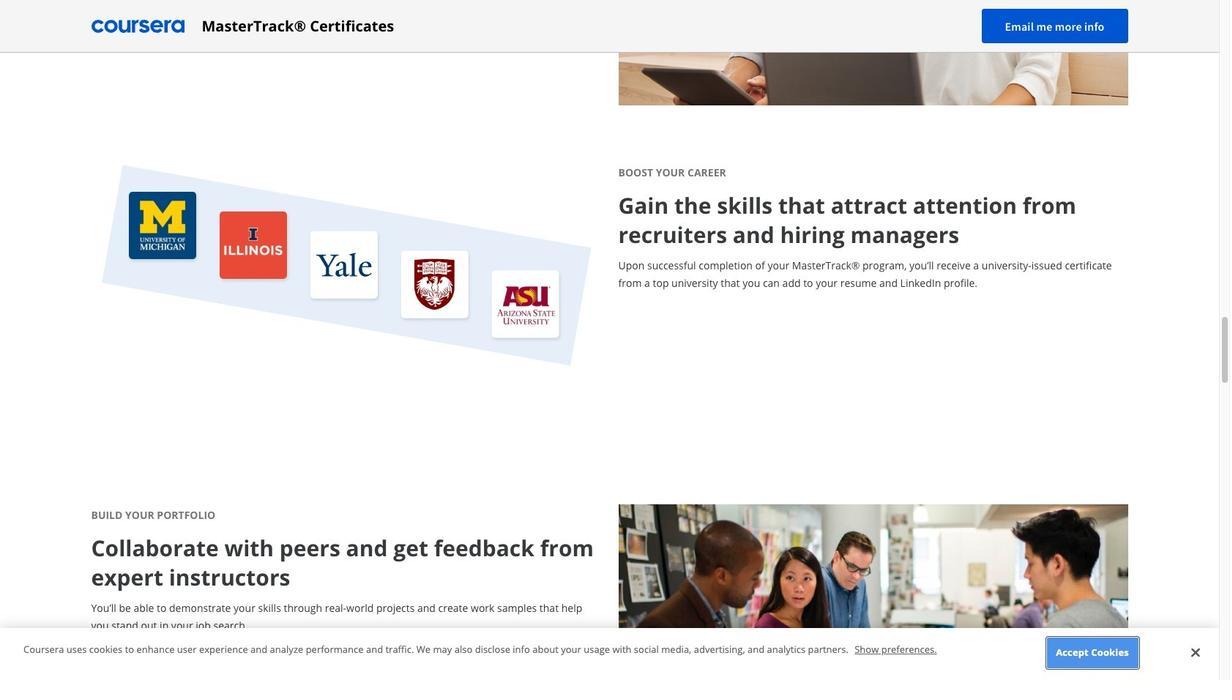 Task type: locate. For each thing, give the bounding box(es) containing it.
privacy alert dialog
[[0, 629, 1219, 680]]



Task type: describe. For each thing, give the bounding box(es) containing it.
coursera image
[[91, 14, 184, 38]]



Task type: vqa. For each thing, say whether or not it's contained in the screenshot.
menu to the bottom
no



